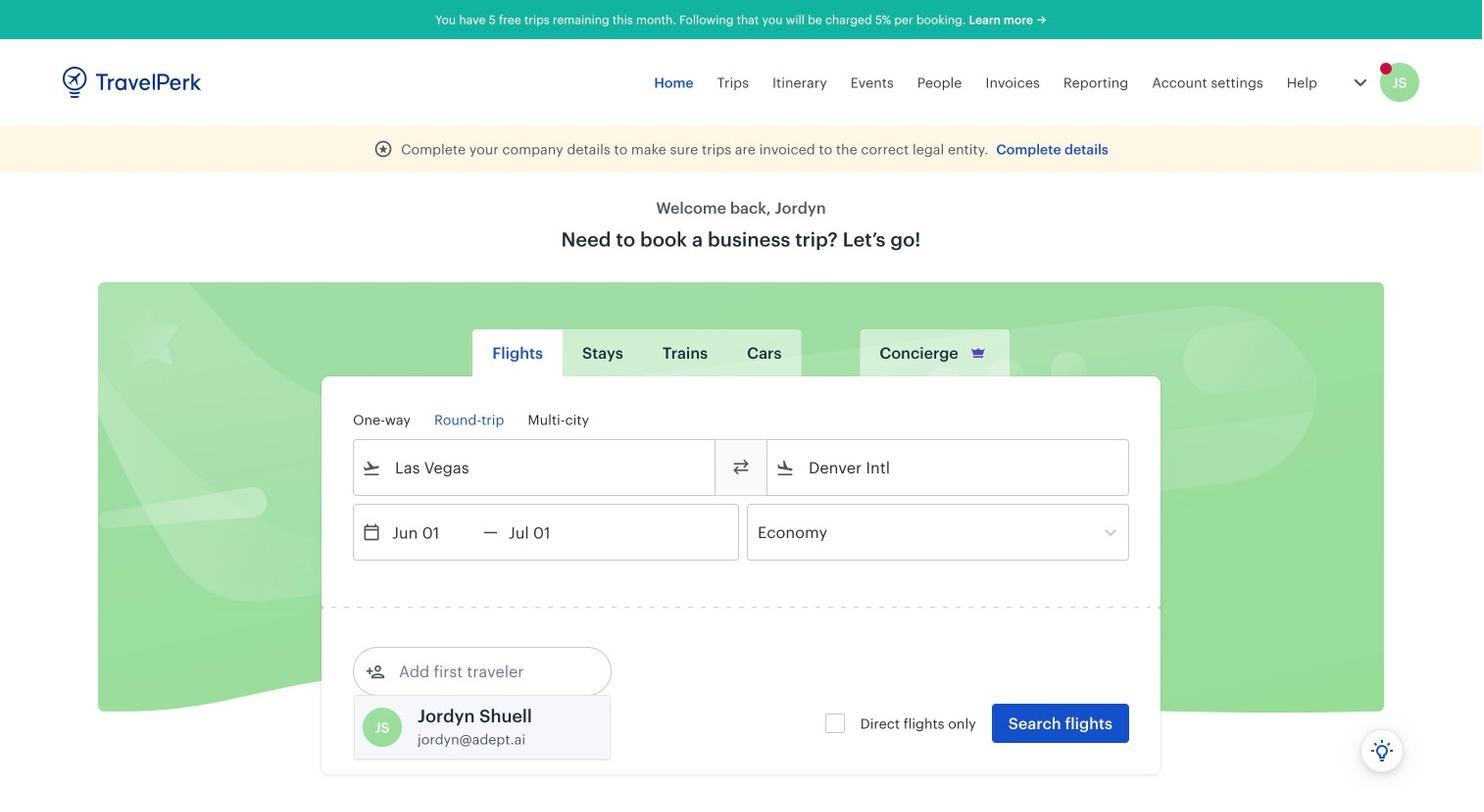 Task type: locate. For each thing, give the bounding box(es) containing it.
Add first traveler search field
[[385, 656, 589, 688]]

Return text field
[[498, 505, 600, 560]]

Depart text field
[[382, 505, 484, 560]]

To search field
[[795, 452, 1103, 484]]



Task type: vqa. For each thing, say whether or not it's contained in the screenshot.
the Add traveler search box
no



Task type: describe. For each thing, give the bounding box(es) containing it.
From search field
[[382, 452, 690, 484]]



